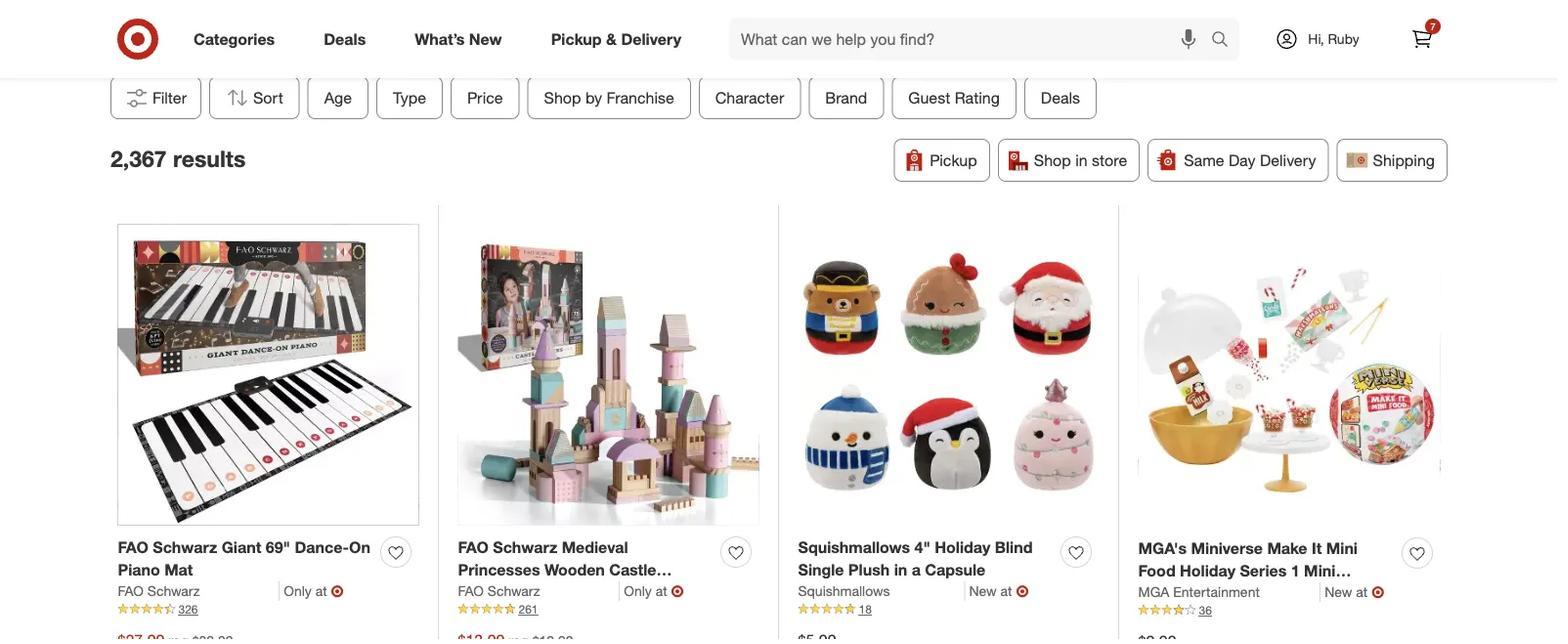 Task type: describe. For each thing, give the bounding box(es) containing it.
fao for fao schwarz medieval princesses wooden castle building blocks set - 75pc link
[[458, 538, 489, 557]]

categories
[[194, 29, 275, 48]]

blocks
[[523, 583, 573, 602]]

deals for deals link
[[324, 29, 366, 48]]

mat
[[165, 561, 193, 580]]

fao for "fao schwarz" link associated with blocks
[[458, 582, 484, 600]]

fao schwarz link for mat
[[118, 581, 280, 601]]

only for wooden
[[624, 582, 652, 600]]

castle
[[609, 561, 656, 580]]

day
[[1229, 151, 1256, 170]]

store
[[1092, 151, 1127, 170]]

18 link
[[798, 601, 1099, 618]]

&
[[606, 29, 617, 48]]

¬ for mga's miniverse make it mini food holiday series 1 mini collectibles
[[1372, 582, 1384, 602]]

at for mga's miniverse make it mini food holiday series 1 mini collectibles
[[1356, 583, 1368, 601]]

guest
[[908, 88, 950, 107]]

sort
[[253, 88, 283, 107]]

delivery for same day delivery
[[1260, 151, 1316, 170]]

brand
[[825, 88, 867, 107]]

mga entertainment
[[1138, 583, 1260, 601]]

plush
[[848, 561, 890, 580]]

age
[[324, 88, 352, 107]]

miniverse
[[1191, 539, 1263, 558]]

shop by franchise
[[544, 88, 674, 107]]

guest rating button
[[892, 76, 1017, 119]]

deals button
[[1024, 76, 1097, 119]]

mga's miniverse make it mini food holiday series 1 mini collectibles
[[1138, 539, 1358, 603]]

fao schwarz giant 69" dance-on piano mat
[[118, 538, 370, 580]]

character
[[715, 88, 784, 107]]

schwarz for "fao schwarz" link associated with blocks
[[488, 582, 540, 600]]

holiday inside squishmallows 4" holiday blind single plush in a capsule
[[935, 538, 990, 557]]

326
[[178, 602, 198, 617]]

squishmallows for squishmallows
[[798, 582, 890, 600]]

fao schwarz giant 69" dance-on piano mat link
[[118, 537, 373, 581]]

shop by franchise button
[[528, 76, 691, 119]]

it
[[1312, 539, 1322, 558]]

wooden
[[544, 561, 605, 580]]

-
[[606, 583, 613, 602]]

at for fao schwarz medieval princesses wooden castle building blocks set - 75pc
[[656, 582, 667, 600]]

shipping
[[1373, 151, 1435, 170]]

rating
[[955, 88, 1000, 107]]

sort button
[[209, 76, 300, 119]]

2,367
[[110, 144, 167, 172]]

schwarz for fao schwarz medieval princesses wooden castle building blocks set - 75pc link
[[493, 538, 557, 557]]

¬ for squishmallows 4" holiday blind single plush in a capsule
[[1016, 581, 1029, 601]]

36 link
[[1138, 602, 1440, 619]]

mga entertainment link
[[1138, 582, 1321, 602]]

price button
[[451, 76, 520, 119]]

261
[[519, 602, 538, 617]]

categories link
[[177, 18, 299, 61]]

squishmallows 4" holiday blind single plush in a capsule
[[798, 538, 1033, 580]]

7 link
[[1401, 18, 1444, 61]]

what's new link
[[398, 18, 527, 61]]

price
[[467, 88, 503, 107]]

sponsored
[[1308, 41, 1366, 56]]

fao schwarz medieval princesses wooden castle building blocks set - 75pc link
[[458, 537, 713, 602]]

building
[[458, 583, 519, 602]]

squishmallows for squishmallows 4" holiday blind single plush in a capsule
[[798, 538, 910, 557]]

medieval
[[562, 538, 628, 557]]

search
[[1202, 31, 1249, 50]]

search button
[[1202, 18, 1249, 65]]

¬ for fao schwarz medieval princesses wooden castle building blocks set - 75pc
[[671, 581, 684, 601]]

delivery for pickup & delivery
[[621, 29, 681, 48]]

squishmallows link
[[798, 581, 965, 601]]

shop for shop by franchise
[[544, 88, 581, 107]]

fao schwarz for building
[[458, 582, 540, 600]]

only at ¬ for castle
[[624, 581, 684, 601]]

fao for "fao schwarz" link associated with mat
[[118, 582, 144, 600]]

pickup & delivery link
[[534, 18, 706, 61]]

fao schwarz medieval princesses wooden castle building blocks set - 75pc
[[458, 538, 656, 602]]

69"
[[266, 538, 290, 557]]

blind
[[995, 538, 1033, 557]]

type
[[393, 88, 426, 107]]

pickup for pickup & delivery
[[551, 29, 602, 48]]

pickup for pickup
[[930, 151, 977, 170]]

What can we help you find? suggestions appear below search field
[[729, 18, 1216, 61]]

character button
[[699, 76, 801, 119]]

princesses
[[458, 561, 540, 580]]

series
[[1240, 562, 1287, 581]]

0 vertical spatial mini
[[1326, 539, 1358, 558]]

only at ¬ for on
[[284, 581, 344, 601]]

entertainment
[[1173, 583, 1260, 601]]

make
[[1267, 539, 1307, 558]]



Task type: locate. For each thing, give the bounding box(es) containing it.
0 horizontal spatial fao schwarz
[[118, 582, 200, 600]]

new at ¬ for mga's miniverse make it mini food holiday series 1 mini collectibles
[[1325, 582, 1384, 602]]

new for mga's miniverse make it mini food holiday series 1 mini collectibles
[[1325, 583, 1352, 601]]

0 horizontal spatial new
[[469, 29, 502, 48]]

age button
[[308, 76, 369, 119]]

hi, ruby
[[1308, 30, 1359, 47]]

only for dance-
[[284, 582, 312, 600]]

schwarz for "fao schwarz" link associated with mat
[[147, 582, 200, 600]]

delivery inside pickup & delivery link
[[621, 29, 681, 48]]

in left a
[[894, 561, 907, 580]]

new up 36 link
[[1325, 583, 1352, 601]]

shop in store
[[1034, 151, 1127, 170]]

¬ right "75pc" on the bottom left of the page
[[671, 581, 684, 601]]

same
[[1184, 151, 1224, 170]]

giant
[[222, 538, 261, 557]]

schwarz for the fao schwarz giant 69" dance-on piano mat link
[[153, 538, 217, 557]]

holiday up mga entertainment
[[1180, 562, 1236, 581]]

mini right "it"
[[1326, 539, 1358, 558]]

1 fao schwarz link from the left
[[118, 581, 280, 601]]

326 link
[[118, 601, 419, 618]]

delivery
[[621, 29, 681, 48], [1260, 151, 1316, 170]]

single
[[798, 561, 844, 580]]

pickup
[[551, 29, 602, 48], [930, 151, 977, 170]]

1 horizontal spatial pickup
[[930, 151, 977, 170]]

1 horizontal spatial only at ¬
[[624, 581, 684, 601]]

1 horizontal spatial only
[[624, 582, 652, 600]]

squishmallows up 18
[[798, 582, 890, 600]]

squishmallows 4" holiday blind single plush in a capsule image
[[798, 225, 1099, 526], [798, 225, 1099, 526]]

in inside squishmallows 4" holiday blind single plush in a capsule
[[894, 561, 907, 580]]

2 horizontal spatial new
[[1325, 583, 1352, 601]]

new at ¬
[[969, 581, 1029, 601], [1325, 582, 1384, 602]]

1 horizontal spatial fao schwarz link
[[458, 581, 620, 601]]

¬ down the dance- on the left of the page
[[331, 581, 344, 601]]

schwarz inside fao schwarz giant 69" dance-on piano mat
[[153, 538, 217, 557]]

0 horizontal spatial deals
[[324, 29, 366, 48]]

0 vertical spatial pickup
[[551, 29, 602, 48]]

2,367 results
[[110, 144, 246, 172]]

0 horizontal spatial shop
[[544, 88, 581, 107]]

new down capsule on the right bottom of the page
[[969, 582, 997, 600]]

new at ¬ for squishmallows 4" holiday blind single plush in a capsule
[[969, 581, 1029, 601]]

fao for the fao schwarz giant 69" dance-on piano mat link
[[118, 538, 148, 557]]

0 vertical spatial in
[[1075, 151, 1088, 170]]

fao down piano in the left bottom of the page
[[118, 582, 144, 600]]

at right "75pc" on the bottom left of the page
[[656, 582, 667, 600]]

pickup down guest rating button on the top right of page
[[930, 151, 977, 170]]

1 fao schwarz from the left
[[118, 582, 200, 600]]

set
[[577, 583, 602, 602]]

guest rating
[[908, 88, 1000, 107]]

1 vertical spatial pickup
[[930, 151, 977, 170]]

fao inside fao schwarz medieval princesses wooden castle building blocks set - 75pc
[[458, 538, 489, 557]]

1 vertical spatial in
[[894, 561, 907, 580]]

fao
[[118, 538, 148, 557], [458, 538, 489, 557], [118, 582, 144, 600], [458, 582, 484, 600]]

food
[[1138, 562, 1176, 581]]

a
[[912, 561, 921, 580]]

at for squishmallows 4" holiday blind single plush in a capsule
[[1001, 582, 1012, 600]]

1 vertical spatial mini
[[1304, 562, 1336, 581]]

1 horizontal spatial shop
[[1034, 151, 1071, 170]]

capsule
[[925, 561, 985, 580]]

shop left by
[[544, 88, 581, 107]]

schwarz down mat at the left bottom of page
[[147, 582, 200, 600]]

same day delivery
[[1184, 151, 1316, 170]]

squishmallows 4" holiday blind single plush in a capsule link
[[798, 537, 1053, 581]]

mga's
[[1138, 539, 1187, 558]]

mga
[[1138, 583, 1169, 601]]

1 horizontal spatial in
[[1075, 151, 1088, 170]]

1 horizontal spatial deals
[[1041, 88, 1080, 107]]

mini
[[1326, 539, 1358, 558], [1304, 562, 1336, 581]]

franchise
[[607, 88, 674, 107]]

in inside shop in store button
[[1075, 151, 1088, 170]]

0 vertical spatial holiday
[[935, 538, 990, 557]]

ruby
[[1328, 30, 1359, 47]]

advertisement region
[[193, 0, 1366, 40]]

fao down princesses
[[458, 582, 484, 600]]

squishmallows
[[798, 538, 910, 557], [798, 582, 890, 600]]

0 horizontal spatial only at ¬
[[284, 581, 344, 601]]

2 fao schwarz link from the left
[[458, 581, 620, 601]]

deals inside button
[[1041, 88, 1080, 107]]

36
[[1199, 603, 1212, 618]]

0 vertical spatial shop
[[544, 88, 581, 107]]

type button
[[376, 76, 443, 119]]

¬ up 36 link
[[1372, 582, 1384, 602]]

only down castle
[[624, 582, 652, 600]]

0 horizontal spatial holiday
[[935, 538, 990, 557]]

results
[[173, 144, 246, 172]]

only at ¬ down castle
[[624, 581, 684, 601]]

0 vertical spatial delivery
[[621, 29, 681, 48]]

shop for shop in store
[[1034, 151, 1071, 170]]

dance-
[[295, 538, 349, 557]]

brand button
[[809, 76, 884, 119]]

261 link
[[458, 601, 759, 618]]

new for squishmallows 4" holiday blind single plush in a capsule
[[969, 582, 997, 600]]

1 horizontal spatial new at ¬
[[1325, 582, 1384, 602]]

delivery inside same day delivery "button"
[[1260, 151, 1316, 170]]

fao up princesses
[[458, 538, 489, 557]]

mini down "it"
[[1304, 562, 1336, 581]]

2 only from the left
[[624, 582, 652, 600]]

what's
[[415, 29, 465, 48]]

fao up piano in the left bottom of the page
[[118, 538, 148, 557]]

pickup inside pickup & delivery link
[[551, 29, 602, 48]]

filter button
[[110, 76, 201, 119]]

deals up age
[[324, 29, 366, 48]]

in
[[1075, 151, 1088, 170], [894, 561, 907, 580]]

new at ¬ down 'blind' on the right bottom of the page
[[969, 581, 1029, 601]]

mga's miniverse make it mini food holiday series 1 mini collectibles image
[[1138, 225, 1440, 527], [1138, 225, 1440, 527]]

on
[[349, 538, 370, 557]]

0 horizontal spatial pickup
[[551, 29, 602, 48]]

only at ¬ down the dance- on the left of the page
[[284, 581, 344, 601]]

shop
[[544, 88, 581, 107], [1034, 151, 1071, 170]]

1 horizontal spatial fao schwarz
[[458, 582, 540, 600]]

fao schwarz giant 69" dance-on piano mat image
[[118, 225, 419, 526], [118, 225, 419, 526]]

only up 326 link at the bottom left of the page
[[284, 582, 312, 600]]

1 vertical spatial holiday
[[1180, 562, 1236, 581]]

schwarz up 261
[[488, 582, 540, 600]]

deals
[[324, 29, 366, 48], [1041, 88, 1080, 107]]

shipping button
[[1337, 139, 1448, 182]]

1 horizontal spatial delivery
[[1260, 151, 1316, 170]]

at down the dance- on the left of the page
[[315, 582, 327, 600]]

mga's miniverse make it mini food holiday series 1 mini collectibles link
[[1138, 538, 1394, 603]]

1
[[1291, 562, 1300, 581]]

only
[[284, 582, 312, 600], [624, 582, 652, 600]]

fao schwarz down princesses
[[458, 582, 540, 600]]

delivery right day
[[1260, 151, 1316, 170]]

0 vertical spatial deals
[[324, 29, 366, 48]]

7
[[1430, 20, 1436, 32]]

0 horizontal spatial delivery
[[621, 29, 681, 48]]

at up 36 link
[[1356, 583, 1368, 601]]

pickup left &
[[551, 29, 602, 48]]

squishmallows up plush
[[798, 538, 910, 557]]

pickup button
[[894, 139, 990, 182]]

0 horizontal spatial only
[[284, 582, 312, 600]]

at down 'blind' on the right bottom of the page
[[1001, 582, 1012, 600]]

¬ down 'blind' on the right bottom of the page
[[1016, 581, 1029, 601]]

hi,
[[1308, 30, 1324, 47]]

0 horizontal spatial new at ¬
[[969, 581, 1029, 601]]

1 only from the left
[[284, 582, 312, 600]]

new right what's at left top
[[469, 29, 502, 48]]

75pc
[[617, 583, 653, 602]]

fao schwarz link for blocks
[[458, 581, 620, 601]]

4"
[[915, 538, 930, 557]]

0 horizontal spatial in
[[894, 561, 907, 580]]

1 squishmallows from the top
[[798, 538, 910, 557]]

18
[[859, 602, 872, 617]]

by
[[586, 88, 602, 107]]

schwarz inside fao schwarz medieval princesses wooden castle building blocks set - 75pc
[[493, 538, 557, 557]]

fao schwarz link up 261
[[458, 581, 620, 601]]

2 squishmallows from the top
[[798, 582, 890, 600]]

pickup & delivery
[[551, 29, 681, 48]]

deals for deals button
[[1041, 88, 1080, 107]]

delivery right &
[[621, 29, 681, 48]]

schwarz up princesses
[[493, 538, 557, 557]]

shop inside shop in store button
[[1034, 151, 1071, 170]]

holiday inside mga's miniverse make it mini food holiday series 1 mini collectibles
[[1180, 562, 1236, 581]]

in left the store
[[1075, 151, 1088, 170]]

at for fao schwarz giant 69" dance-on piano mat
[[315, 582, 327, 600]]

1 vertical spatial delivery
[[1260, 151, 1316, 170]]

only at ¬
[[284, 581, 344, 601], [624, 581, 684, 601]]

fao schwarz for piano
[[118, 582, 200, 600]]

holiday up capsule on the right bottom of the page
[[935, 538, 990, 557]]

2 fao schwarz from the left
[[458, 582, 540, 600]]

1 horizontal spatial holiday
[[1180, 562, 1236, 581]]

new inside the what's new link
[[469, 29, 502, 48]]

what's new
[[415, 29, 502, 48]]

fao schwarz
[[118, 582, 200, 600], [458, 582, 540, 600]]

at
[[315, 582, 327, 600], [656, 582, 667, 600], [1001, 582, 1012, 600], [1356, 583, 1368, 601]]

new at ¬ up 36 link
[[1325, 582, 1384, 602]]

pickup inside 'pickup' button
[[930, 151, 977, 170]]

0 horizontal spatial fao schwarz link
[[118, 581, 280, 601]]

piano
[[118, 561, 160, 580]]

2 only at ¬ from the left
[[624, 581, 684, 601]]

schwarz up mat at the left bottom of page
[[153, 538, 217, 557]]

filter
[[152, 88, 187, 107]]

1 only at ¬ from the left
[[284, 581, 344, 601]]

shop left the store
[[1034, 151, 1071, 170]]

fao schwarz down piano in the left bottom of the page
[[118, 582, 200, 600]]

1 vertical spatial squishmallows
[[798, 582, 890, 600]]

fao inside fao schwarz giant 69" dance-on piano mat
[[118, 538, 148, 557]]

same day delivery button
[[1148, 139, 1329, 182]]

shop inside shop by franchise button
[[544, 88, 581, 107]]

0 vertical spatial squishmallows
[[798, 538, 910, 557]]

¬ for fao schwarz giant 69" dance-on piano mat
[[331, 581, 344, 601]]

squishmallows inside squishmallows 4" holiday blind single plush in a capsule
[[798, 538, 910, 557]]

fao schwarz link up 326
[[118, 581, 280, 601]]

1 horizontal spatial new
[[969, 582, 997, 600]]

1 vertical spatial shop
[[1034, 151, 1071, 170]]

collectibles
[[1138, 584, 1226, 603]]

holiday
[[935, 538, 990, 557], [1180, 562, 1236, 581]]

1 vertical spatial deals
[[1041, 88, 1080, 107]]

deals up shop in store button
[[1041, 88, 1080, 107]]

¬
[[331, 581, 344, 601], [671, 581, 684, 601], [1016, 581, 1029, 601], [1372, 582, 1384, 602]]

fao schwarz medieval princesses wooden castle building blocks set - 75pc image
[[458, 225, 759, 526], [458, 225, 759, 526]]

schwarz
[[153, 538, 217, 557], [493, 538, 557, 557], [147, 582, 200, 600], [488, 582, 540, 600]]



Task type: vqa. For each thing, say whether or not it's contained in the screenshot.
the top the 'Delivery'
yes



